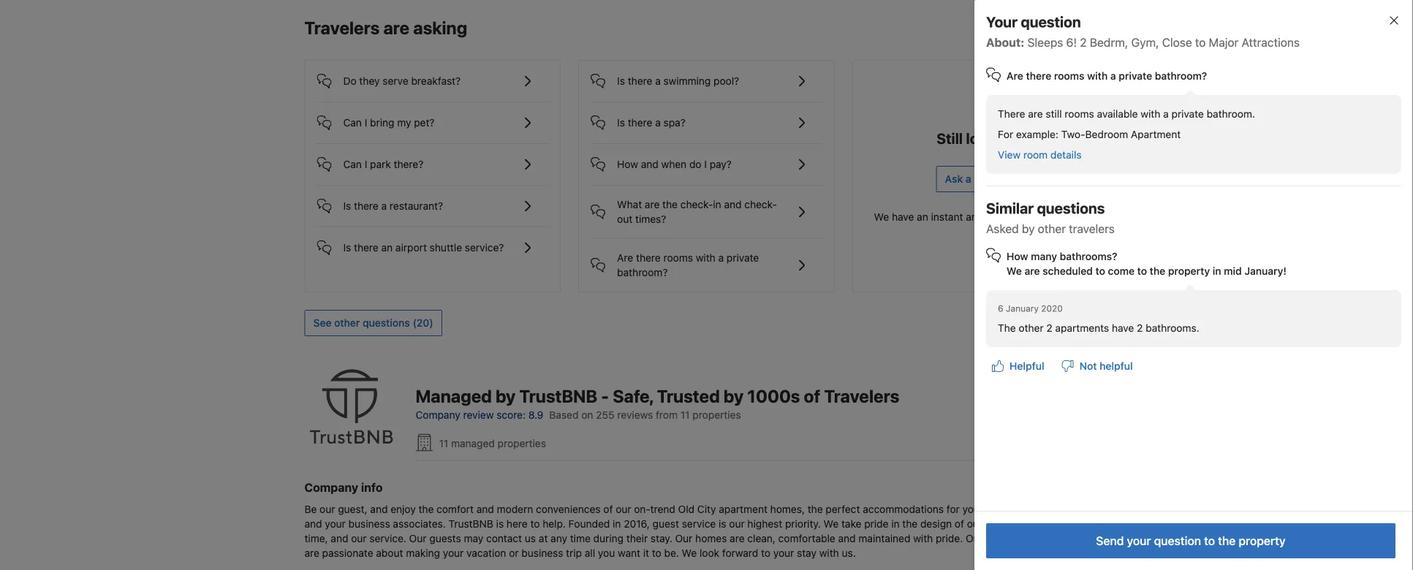 Task type: vqa. For each thing, say whether or not it's contained in the screenshot.
flights in search holiday packages book your flights and accommodation together
no



Task type: locate. For each thing, give the bounding box(es) containing it.
view room details
[[998, 149, 1082, 161]]

comfort
[[437, 503, 474, 515]]

for
[[998, 128, 1014, 140]]

0 vertical spatial travelers
[[305, 17, 380, 38]]

2 right the '6!'
[[1081, 35, 1087, 49]]

1 horizontal spatial company
[[416, 409, 461, 421]]

0 vertical spatial see
[[1028, 23, 1047, 35]]

see inside button
[[1028, 23, 1047, 35]]

1 horizontal spatial properties
[[693, 409, 741, 421]]

1 vertical spatial how
[[1007, 251, 1029, 263]]

private up apartment
[[1172, 108, 1205, 120]]

1 horizontal spatial an
[[917, 211, 929, 223]]

11 right from
[[681, 409, 690, 421]]

ask a question
[[945, 173, 1016, 185]]

are
[[384, 17, 410, 38], [1029, 108, 1044, 120], [645, 198, 660, 211], [1025, 265, 1041, 277], [730, 532, 745, 545], [305, 547, 320, 559]]

0 vertical spatial property
[[1169, 265, 1211, 277]]

can i bring my pet?
[[343, 117, 435, 129]]

of down for
[[955, 518, 965, 530]]

questions inside button
[[363, 317, 410, 329]]

similar
[[987, 200, 1034, 217]]

0 vertical spatial an
[[917, 211, 929, 223]]

0 vertical spatial properties
[[693, 409, 741, 421]]

properties down trusted
[[693, 409, 741, 421]]

check- down how and when do i pay? button
[[745, 198, 777, 211]]

1 vertical spatial company
[[305, 481, 359, 494]]

1 horizontal spatial check-
[[745, 198, 777, 211]]

0 horizontal spatial travelers
[[305, 17, 380, 38]]

guests
[[430, 532, 461, 545]]

2 vertical spatial rooms
[[664, 252, 693, 264]]

2 horizontal spatial our
[[966, 532, 984, 545]]

there?
[[394, 158, 424, 170]]

are inside what are the check-in and check- out times?
[[645, 198, 660, 211]]

private
[[1119, 70, 1153, 82], [1172, 108, 1205, 120], [727, 252, 759, 264]]

business down at
[[522, 547, 563, 559]]

0 vertical spatial business
[[349, 518, 390, 530]]

0 horizontal spatial of
[[604, 503, 613, 515]]

1 vertical spatial travelers
[[825, 386, 900, 406]]

be our guest, and enjoy the comfort and modern conveniences of our on-trend old city apartment homes,  the perfect accommodations for you and your family, or you and your business associates.   trustbnb is here to help. founded in 2016, guest service is our highest priority. we take pride in the design of our properties, our response time, and our service. our guests may contact us at any time during their stay.  our homes are clean, comfortable and maintained with pride. our friendly and helpful staff are passionate about making your vacation or business trip all you want it to be. we look forward to your stay with us.
[[305, 503, 1102, 559]]

0 horizontal spatial by
[[496, 386, 516, 406]]

our down associates.
[[409, 532, 427, 545]]

there left the 'spa?'
[[628, 117, 653, 129]]

0 horizontal spatial 2
[[1047, 322, 1053, 334]]

shuttle
[[430, 242, 462, 254]]

1 horizontal spatial travelers
[[825, 386, 900, 406]]

the inside button
[[1219, 534, 1236, 548]]

questions up the travelers
[[1038, 200, 1106, 217]]

there left airport
[[354, 242, 379, 254]]

1 horizontal spatial how
[[1007, 251, 1029, 263]]

business down guest,
[[349, 518, 390, 530]]

there for are there rooms with a private bathroom? button
[[636, 252, 661, 264]]

property inside how many bathrooms? we are scheduled to come to the property in mid january!
[[1169, 265, 1211, 277]]

1 vertical spatial see
[[313, 317, 332, 329]]

1 check- from the left
[[681, 198, 713, 211]]

is up homes at bottom
[[719, 518, 727, 530]]

1 vertical spatial private
[[1172, 108, 1205, 120]]

still looking?
[[937, 129, 1025, 147]]

of up founded
[[604, 503, 613, 515]]

helpful right not
[[1100, 360, 1133, 372]]

we inside how many bathrooms? we are scheduled to come to the property in mid january!
[[1007, 265, 1022, 277]]

0 horizontal spatial business
[[349, 518, 390, 530]]

0 vertical spatial are there rooms with a private bathroom?
[[1007, 70, 1208, 82]]

0 horizontal spatial trustbnb
[[449, 518, 494, 530]]

i left bring
[[365, 117, 367, 129]]

1 horizontal spatial are
[[1007, 70, 1024, 82]]

private down gym,
[[1119, 70, 1153, 82]]

2 vertical spatial of
[[955, 518, 965, 530]]

us
[[525, 532, 536, 545]]

how inside button
[[617, 158, 639, 170]]

3 our from the left
[[966, 532, 984, 545]]

be.
[[665, 547, 679, 559]]

0 horizontal spatial are there rooms with a private bathroom?
[[617, 252, 759, 279]]

1 vertical spatial helpful
[[1045, 532, 1077, 545]]

are down many
[[1025, 265, 1041, 277]]

0 horizontal spatial is
[[496, 518, 504, 530]]

1 vertical spatial are
[[617, 252, 634, 264]]

not helpful button
[[1057, 353, 1139, 380]]

0 vertical spatial helpful
[[1100, 360, 1133, 372]]

helpful inside be our guest, and enjoy the comfort and modern conveniences of our on-trend old city apartment homes,  the perfect accommodations for you and your family, or you and your business associates.   trustbnb is here to help. founded in 2016, guest service is our highest priority. we take pride in the design of our properties, our response time, and our service. our guests may contact us at any time during their stay.  our homes are clean, comfortable and maintained with pride. our friendly and helpful staff are passionate about making your vacation or business trip all you want it to be. we look forward to your stay with us.
[[1045, 532, 1077, 545]]

is
[[617, 75, 625, 87], [617, 117, 625, 129], [343, 200, 351, 212], [343, 242, 351, 254]]

see other questions (20)
[[313, 317, 434, 329]]

and left when
[[641, 158, 659, 170]]

1 horizontal spatial 11
[[681, 409, 690, 421]]

how inside how many bathrooms? we are scheduled to come to the property in mid january!
[[1007, 251, 1029, 263]]

2 horizontal spatial by
[[1022, 222, 1035, 236]]

come
[[1109, 265, 1135, 277]]

perfect
[[826, 503, 861, 515]]

0 horizontal spatial our
[[409, 532, 427, 545]]

1 horizontal spatial of
[[804, 386, 821, 406]]

0 vertical spatial are
[[1007, 70, 1024, 82]]

you right for
[[963, 503, 980, 515]]

1 our from the left
[[409, 532, 427, 545]]

check- down do
[[681, 198, 713, 211]]

what are the check-in and check- out times? button
[[591, 186, 823, 227]]

are down out
[[617, 252, 634, 264]]

close
[[1163, 35, 1193, 49]]

2 left bathrooms. at the bottom of the page
[[1137, 322, 1144, 334]]

times?
[[636, 213, 667, 225]]

are down about:
[[1007, 70, 1024, 82]]

1 vertical spatial question
[[975, 173, 1016, 185]]

question for ask a question
[[975, 173, 1016, 185]]

our down apartment
[[729, 518, 745, 530]]

0 horizontal spatial properties
[[498, 438, 546, 450]]

2 vertical spatial private
[[727, 252, 759, 264]]

0 vertical spatial private
[[1119, 70, 1153, 82]]

family,
[[1027, 503, 1057, 515]]

1 can from the top
[[343, 117, 362, 129]]

0 horizontal spatial or
[[509, 547, 519, 559]]

is there a swimming pool? button
[[591, 61, 823, 90]]

any
[[551, 532, 568, 545]]

rooms up two-
[[1065, 108, 1095, 120]]

properties down score:
[[498, 438, 546, 450]]

0 vertical spatial can
[[343, 117, 362, 129]]

company inside the managed by trustbnb - safe, trusted by 1000s of travelers company review score: 8.9 based on 255 reviews from 11 properties
[[416, 409, 461, 421]]

are down time,
[[305, 547, 320, 559]]

other inside button
[[334, 317, 360, 329]]

your
[[1003, 503, 1024, 515], [325, 518, 346, 530], [1128, 534, 1152, 548], [443, 547, 464, 559], [774, 547, 795, 559]]

2 horizontal spatial of
[[955, 518, 965, 530]]

still
[[937, 129, 963, 147]]

by right asked
[[1022, 222, 1035, 236]]

0 vertical spatial have
[[892, 211, 915, 223]]

many
[[1031, 251, 1058, 263]]

pride
[[865, 518, 889, 530]]

is for is there a swimming pool?
[[617, 75, 625, 87]]

your down 'guests'
[[443, 547, 464, 559]]

our right pride.
[[966, 532, 984, 545]]

0 vertical spatial 11
[[681, 409, 690, 421]]

0 horizontal spatial check-
[[681, 198, 713, 211]]

an inside button
[[381, 242, 393, 254]]

guest
[[653, 518, 679, 530]]

is there a restaurant? button
[[317, 186, 549, 215]]

there down park at top
[[354, 200, 379, 212]]

can left park at top
[[343, 158, 362, 170]]

send your question to the property button
[[987, 524, 1396, 559]]

1 horizontal spatial helpful
[[1100, 360, 1133, 372]]

and down pay?
[[724, 198, 742, 211]]

take
[[842, 518, 862, 530]]

0 vertical spatial bathroom?
[[1156, 70, 1208, 82]]

helpful
[[1100, 360, 1133, 372], [1045, 532, 1077, 545]]

and down the be at the bottom
[[305, 518, 322, 530]]

question down view
[[975, 173, 1016, 185]]

0 horizontal spatial helpful
[[1045, 532, 1077, 545]]

is inside button
[[617, 117, 625, 129]]

or up response
[[1060, 503, 1070, 515]]

0 horizontal spatial company
[[305, 481, 359, 494]]

are left "asking"
[[384, 17, 410, 38]]

bathrooms?
[[1060, 251, 1118, 263]]

in down pay?
[[713, 198, 722, 211]]

1 vertical spatial bathroom?
[[617, 267, 668, 279]]

in left the mid
[[1213, 265, 1222, 277]]

by up score:
[[496, 386, 516, 406]]

is for is there an airport shuttle service?
[[343, 242, 351, 254]]

with left us.
[[820, 547, 839, 559]]

modern
[[497, 503, 533, 515]]

with down design
[[914, 532, 934, 545]]

check-
[[681, 198, 713, 211], [745, 198, 777, 211]]

by left '1000s'
[[724, 386, 744, 406]]

clean,
[[748, 532, 776, 545]]

2 vertical spatial question
[[1155, 534, 1202, 548]]

1 horizontal spatial business
[[522, 547, 563, 559]]

look
[[700, 547, 720, 559]]

6 january 2020
[[998, 304, 1063, 314]]

in inside what are the check-in and check- out times?
[[713, 198, 722, 211]]

in inside how many bathrooms? we are scheduled to come to the property in mid january!
[[1213, 265, 1222, 277]]

255
[[596, 409, 615, 421]]

1 horizontal spatial 2
[[1081, 35, 1087, 49]]

0 horizontal spatial an
[[381, 242, 393, 254]]

your inside send your question to the property button
[[1128, 534, 1152, 548]]

private down what are the check-in and check- out times? button at top
[[727, 252, 759, 264]]

have left instant
[[892, 211, 915, 223]]

bathrooms.
[[1146, 322, 1200, 334]]

trend
[[651, 503, 676, 515]]

bathroom?
[[1156, 70, 1208, 82], [617, 267, 668, 279]]

are
[[1007, 70, 1024, 82], [617, 252, 634, 264]]

an left instant
[[917, 211, 929, 223]]

and down info
[[370, 503, 388, 515]]

all
[[585, 547, 595, 559]]

other for the other 2 apartments have 2 bathrooms.
[[1019, 322, 1044, 334]]

are there rooms with a private bathroom? inside your question dialog
[[1007, 70, 1208, 82]]

or down contact
[[509, 547, 519, 559]]

we right be.
[[682, 547, 697, 559]]

is left the 'spa?'
[[617, 117, 625, 129]]

a down what are the check-in and check- out times?
[[719, 252, 724, 264]]

company up the be at the bottom
[[305, 481, 359, 494]]

there down the 'sleeps'
[[1027, 70, 1052, 82]]

rooms down the '6!'
[[1055, 70, 1085, 82]]

major
[[1209, 35, 1239, 49]]

do
[[690, 158, 702, 170]]

0 horizontal spatial question
[[975, 173, 1016, 185]]

can i park there?
[[343, 158, 424, 170]]

0 horizontal spatial see
[[313, 317, 332, 329]]

1 vertical spatial have
[[1112, 322, 1135, 334]]

2020
[[1042, 304, 1063, 314]]

0 vertical spatial or
[[1060, 503, 1070, 515]]

conveniences
[[536, 503, 601, 515]]

is up is there a spa?
[[617, 75, 625, 87]]

are there rooms with a private bathroom? down bedrm,
[[1007, 70, 1208, 82]]

question right send at right
[[1155, 534, 1202, 548]]

questions left (20) at the bottom left
[[363, 317, 410, 329]]

2 horizontal spatial 2
[[1137, 322, 1144, 334]]

rooms inside are there rooms with a private bathroom?
[[664, 252, 693, 264]]

i right do
[[705, 158, 707, 170]]

my
[[397, 117, 411, 129]]

0 vertical spatial company
[[416, 409, 461, 421]]

1 is from the left
[[496, 518, 504, 530]]

our down family,
[[1040, 518, 1056, 530]]

1 horizontal spatial have
[[1112, 322, 1135, 334]]

-
[[601, 386, 609, 406]]

see inside button
[[313, 317, 332, 329]]

is up contact
[[496, 518, 504, 530]]

for
[[947, 503, 960, 515]]

helpful
[[1010, 360, 1045, 372]]

0 vertical spatial of
[[804, 386, 821, 406]]

1 horizontal spatial you
[[963, 503, 980, 515]]

do
[[343, 75, 357, 87]]

bathroom? down times?
[[617, 267, 668, 279]]

can for can i bring my pet?
[[343, 117, 362, 129]]

i
[[365, 117, 367, 129], [365, 158, 367, 170], [705, 158, 707, 170]]

not
[[1080, 360, 1098, 372]]

breakfast?
[[411, 75, 461, 87]]

2 horizontal spatial you
[[1072, 503, 1089, 515]]

1 vertical spatial are there rooms with a private bathroom?
[[617, 252, 759, 279]]

a
[[1111, 70, 1117, 82], [656, 75, 661, 87], [1164, 108, 1169, 120], [656, 117, 661, 129], [966, 173, 972, 185], [381, 200, 387, 212], [719, 252, 724, 264]]

1 horizontal spatial are there rooms with a private bathroom?
[[1007, 70, 1208, 82]]

do they serve breakfast? button
[[317, 61, 549, 90]]

1 horizontal spatial question
[[1021, 13, 1082, 30]]

0 vertical spatial trustbnb
[[520, 386, 598, 406]]

is down is there a restaurant?
[[343, 242, 351, 254]]

company down managed
[[416, 409, 461, 421]]

trustbnb up based
[[520, 386, 598, 406]]

their
[[627, 532, 648, 545]]

trustbnb inside the managed by trustbnb - safe, trusted by 1000s of travelers company review score: 8.9 based on 255 reviews from 11 properties
[[520, 386, 598, 406]]

(20)
[[413, 317, 434, 329]]

is down can i park there?
[[343, 200, 351, 212]]

2 horizontal spatial question
[[1155, 534, 1202, 548]]

park
[[370, 158, 391, 170]]

your right send at right
[[1128, 534, 1152, 548]]

0 horizontal spatial property
[[1169, 265, 1211, 277]]

business
[[349, 518, 390, 530], [522, 547, 563, 559]]

1 vertical spatial property
[[1239, 534, 1286, 548]]

availability
[[1049, 23, 1100, 35]]

how left many
[[1007, 251, 1029, 263]]

and up us.
[[839, 532, 856, 545]]

0 horizontal spatial private
[[727, 252, 759, 264]]

1 horizontal spatial trustbnb
[[520, 386, 598, 406]]

see
[[1028, 23, 1047, 35], [313, 317, 332, 329]]

you down during
[[598, 547, 615, 559]]

for example: two-bedroom apartment
[[998, 128, 1182, 140]]

1 vertical spatial an
[[381, 242, 393, 254]]

guest,
[[338, 503, 368, 515]]

0 horizontal spatial 11
[[439, 438, 449, 450]]

2 can from the top
[[343, 158, 362, 170]]

our left properties, on the bottom right of the page
[[968, 518, 983, 530]]

1000s
[[748, 386, 801, 406]]

1 horizontal spatial is
[[719, 518, 727, 530]]

1 vertical spatial can
[[343, 158, 362, 170]]

1 horizontal spatial see
[[1028, 23, 1047, 35]]

2 check- from the left
[[745, 198, 777, 211]]

are inside button
[[617, 252, 634, 264]]

1 horizontal spatial property
[[1239, 534, 1286, 548]]

rooms down times?
[[664, 252, 693, 264]]

by inside the similar questions asked by other travelers
[[1022, 222, 1035, 236]]

2
[[1081, 35, 1087, 49], [1047, 322, 1053, 334], [1137, 322, 1144, 334]]

question up the 'sleeps'
[[1021, 13, 1082, 30]]

helpful down response
[[1045, 532, 1077, 545]]

0 vertical spatial question
[[1021, 13, 1082, 30]]

0 horizontal spatial are
[[617, 252, 634, 264]]

and inside what are the check-in and check- out times?
[[724, 198, 742, 211]]

the
[[663, 198, 678, 211], [1150, 265, 1166, 277], [419, 503, 434, 515], [808, 503, 823, 515], [903, 518, 918, 530], [1219, 534, 1236, 548]]

bathroom.
[[1207, 108, 1256, 120]]

with down what are the check-in and check- out times?
[[696, 252, 716, 264]]

the inside how many bathrooms? we are scheduled to come to the property in mid january!
[[1150, 265, 1166, 277]]

a up apartment
[[1164, 108, 1169, 120]]

january!
[[1245, 265, 1287, 277]]

the other 2 apartments have 2 bathrooms.
[[998, 322, 1200, 334]]

travelers
[[305, 17, 380, 38], [825, 386, 900, 406]]

bathroom? down close
[[1156, 70, 1208, 82]]

i left park at top
[[365, 158, 367, 170]]

0 horizontal spatial how
[[617, 158, 639, 170]]

11 left managed
[[439, 438, 449, 450]]

how up what
[[617, 158, 639, 170]]

2 inside your question about: sleeps 6! 2 bedrm, gym, close to major attractions
[[1081, 35, 1087, 49]]

1 horizontal spatial bathroom?
[[1156, 70, 1208, 82]]

1 vertical spatial properties
[[498, 438, 546, 450]]

0 horizontal spatial bathroom?
[[617, 267, 668, 279]]

1 horizontal spatial our
[[675, 532, 693, 545]]

have right apartments
[[1112, 322, 1135, 334]]

1 horizontal spatial or
[[1060, 503, 1070, 515]]

property
[[1169, 265, 1211, 277], [1239, 534, 1286, 548]]

time
[[570, 532, 591, 545]]



Task type: describe. For each thing, give the bounding box(es) containing it.
private inside are there rooms with a private bathroom? button
[[727, 252, 759, 264]]

is there a restaurant?
[[343, 200, 443, 212]]

0 vertical spatial rooms
[[1055, 70, 1085, 82]]

there inside your question dialog
[[1027, 70, 1052, 82]]

answer
[[966, 211, 1000, 223]]

airport
[[396, 242, 427, 254]]

a left the "swimming"
[[656, 75, 661, 87]]

the inside what are the check-in and check- out times?
[[663, 198, 678, 211]]

and left modern
[[477, 503, 494, 515]]

restaurant?
[[390, 200, 443, 212]]

bathroom? inside your question dialog
[[1156, 70, 1208, 82]]

stay.
[[651, 532, 673, 545]]

spa?
[[664, 117, 686, 129]]

the
[[998, 322, 1016, 334]]

info
[[361, 481, 383, 494]]

what are the check-in and check- out times?
[[617, 198, 777, 225]]

old
[[679, 503, 695, 515]]

priority.
[[786, 518, 821, 530]]

sleeps
[[1028, 35, 1064, 49]]

send your question to the property
[[1097, 534, 1286, 548]]

there for is there a restaurant? button
[[354, 200, 379, 212]]

can i park there? button
[[317, 144, 549, 173]]

6
[[998, 304, 1004, 314]]

question inside your question about: sleeps 6! 2 bedrm, gym, close to major attractions
[[1021, 13, 1082, 30]]

how and when do i pay?
[[617, 158, 732, 170]]

mid
[[1225, 265, 1243, 277]]

with down bedrm,
[[1088, 70, 1108, 82]]

is there an airport shuttle service? button
[[317, 227, 549, 257]]

6!
[[1067, 35, 1077, 49]]

8.9
[[529, 409, 544, 421]]

pool?
[[714, 75, 740, 87]]

swimming
[[664, 75, 711, 87]]

based
[[550, 409, 579, 421]]

trusted
[[657, 386, 720, 406]]

when
[[662, 158, 687, 170]]

your left the stay
[[774, 547, 795, 559]]

is for is there a restaurant?
[[343, 200, 351, 212]]

we down perfect
[[824, 518, 839, 530]]

in down accommodations
[[892, 518, 900, 530]]

have inside your question dialog
[[1112, 322, 1135, 334]]

0 horizontal spatial have
[[892, 211, 915, 223]]

a left the 'spa?'
[[656, 117, 661, 129]]

do they serve breakfast?
[[343, 75, 461, 87]]

see for see other questions (20)
[[313, 317, 332, 329]]

ask a question button
[[937, 166, 1025, 192]]

how and when do i pay? button
[[591, 144, 823, 173]]

and down properties, on the bottom right of the page
[[1025, 532, 1042, 545]]

your
[[987, 13, 1018, 30]]

2 for other
[[1137, 322, 1144, 334]]

and up the passionate
[[331, 532, 349, 545]]

trustbnb inside be our guest, and enjoy the comfort and modern conveniences of our on-trend old city apartment homes,  the perfect accommodations for you and your family, or you and your business associates.   trustbnb is here to help. founded in 2016, guest service is our highest priority. we take pride in the design of our properties, our response time, and our service. our guests may contact us at any time during their stay.  our homes are clean, comfortable and maintained with pride. our friendly and helpful staff are passionate about making your vacation or business trip all you want it to be. we look forward to your stay with us.
[[449, 518, 494, 530]]

1 vertical spatial rooms
[[1065, 108, 1095, 120]]

january
[[1006, 304, 1039, 314]]

there are still rooms available with a private bathroom.
[[998, 108, 1256, 120]]

1 vertical spatial business
[[522, 547, 563, 559]]

is there an airport shuttle service?
[[343, 242, 504, 254]]

is for is there a spa?
[[617, 117, 625, 129]]

are up forward
[[730, 532, 745, 545]]

a down bedrm,
[[1111, 70, 1117, 82]]

accommodations
[[863, 503, 944, 515]]

here
[[507, 518, 528, 530]]

there for the is there a swimming pool? button
[[628, 75, 653, 87]]

other for see other questions (20)
[[334, 317, 360, 329]]

2 horizontal spatial private
[[1172, 108, 1205, 120]]

in up during
[[613, 518, 621, 530]]

how for how many bathrooms? we are scheduled to come to the property in mid january!
[[1007, 251, 1029, 263]]

your question dialog
[[952, 0, 1414, 571]]

about:
[[987, 35, 1025, 49]]

travelers inside the managed by trustbnb - safe, trusted by 1000s of travelers company review score: 8.9 based on 255 reviews from 11 properties
[[825, 386, 900, 406]]

a left restaurant?
[[381, 200, 387, 212]]

1 vertical spatial 11
[[439, 438, 449, 450]]

our up the passionate
[[351, 532, 367, 545]]

and inside button
[[641, 158, 659, 170]]

managed
[[451, 438, 495, 450]]

we have an instant answer to most questions
[[875, 211, 1087, 223]]

an for instant
[[917, 211, 929, 223]]

pride.
[[936, 532, 963, 545]]

most
[[1015, 211, 1039, 223]]

with inside button
[[696, 252, 716, 264]]

response
[[1058, 518, 1102, 530]]

2 is from the left
[[719, 518, 727, 530]]

about
[[376, 547, 403, 559]]

ask
[[945, 173, 963, 185]]

see for see availability
[[1028, 23, 1047, 35]]

our left on-
[[616, 503, 632, 515]]

we left instant
[[875, 211, 890, 223]]

questions right most
[[1041, 211, 1087, 223]]

there for is there a spa? button
[[628, 117, 653, 129]]

question for send your question to the property
[[1155, 534, 1202, 548]]

property inside button
[[1239, 534, 1286, 548]]

are there rooms with a private bathroom? inside button
[[617, 252, 759, 279]]

11 inside the managed by trustbnb - safe, trusted by 1000s of travelers company review score: 8.9 based on 255 reviews from 11 properties
[[681, 409, 690, 421]]

managed
[[416, 386, 492, 406]]

questions inside the similar questions asked by other travelers
[[1038, 200, 1106, 217]]

is there a spa?
[[617, 117, 686, 129]]

your up properties, on the bottom right of the page
[[1003, 503, 1024, 515]]

not helpful
[[1080, 360, 1133, 372]]

travelers are asking
[[305, 17, 468, 38]]

instant
[[932, 211, 964, 223]]

other inside the similar questions asked by other travelers
[[1038, 222, 1066, 236]]

looking?
[[967, 129, 1025, 147]]

staff
[[1080, 532, 1102, 545]]

our right the be at the bottom
[[320, 503, 335, 515]]

are left 'still' on the right of page
[[1029, 108, 1044, 120]]

an for airport
[[381, 242, 393, 254]]

how for how and when do i pay?
[[617, 158, 639, 170]]

service.
[[370, 532, 407, 545]]

travelers
[[1070, 222, 1115, 236]]

0 horizontal spatial you
[[598, 547, 615, 559]]

of inside the managed by trustbnb - safe, trusted by 1000s of travelers company review score: 8.9 based on 255 reviews from 11 properties
[[804, 386, 821, 406]]

1 horizontal spatial by
[[724, 386, 744, 406]]

are inside how many bathrooms? we are scheduled to come to the property in mid january!
[[1025, 265, 1041, 277]]

gym,
[[1132, 35, 1160, 49]]

vacation
[[467, 547, 507, 559]]

i for bring
[[365, 117, 367, 129]]

on
[[582, 409, 593, 421]]

2 our from the left
[[675, 532, 693, 545]]

comfortable
[[779, 532, 836, 545]]

review
[[463, 409, 494, 421]]

1 horizontal spatial private
[[1119, 70, 1153, 82]]

your down guest,
[[325, 518, 346, 530]]

company info
[[305, 481, 383, 494]]

are inside your question dialog
[[1007, 70, 1024, 82]]

maintained
[[859, 532, 911, 545]]

2 for question
[[1081, 35, 1087, 49]]

time,
[[305, 532, 328, 545]]

making
[[406, 547, 440, 559]]

want
[[618, 547, 641, 559]]

to inside your question about: sleeps 6! 2 bedrm, gym, close to major attractions
[[1196, 35, 1206, 49]]

bring
[[370, 117, 395, 129]]

your question about: sleeps 6! 2 bedrm, gym, close to major attractions
[[987, 13, 1300, 49]]

homes
[[696, 532, 727, 545]]

send
[[1097, 534, 1125, 548]]

a right ask
[[966, 173, 972, 185]]

serve
[[383, 75, 409, 87]]

be
[[305, 503, 317, 515]]

pay?
[[710, 158, 732, 170]]

i for park
[[365, 158, 367, 170]]

1 vertical spatial or
[[509, 547, 519, 559]]

friendly
[[986, 532, 1022, 545]]

there for is there an airport shuttle service? button
[[354, 242, 379, 254]]

1 vertical spatial of
[[604, 503, 613, 515]]

managed by trustbnb - safe, trusted by 1000s of travelers company review score: 8.9 based on 255 reviews from 11 properties
[[416, 386, 900, 421]]

properties inside the managed by trustbnb - safe, trusted by 1000s of travelers company review score: 8.9 based on 255 reviews from 11 properties
[[693, 409, 741, 421]]

helpful inside not helpful button
[[1100, 360, 1133, 372]]

can for can i park there?
[[343, 158, 362, 170]]

is there a spa? button
[[591, 102, 823, 132]]

apartments
[[1056, 322, 1110, 334]]

available
[[1098, 108, 1139, 120]]

bathroom? inside are there rooms with a private bathroom? button
[[617, 267, 668, 279]]

out
[[617, 213, 633, 225]]

may
[[464, 532, 484, 545]]

what
[[617, 198, 642, 211]]

founded
[[569, 518, 610, 530]]

stay
[[797, 547, 817, 559]]

scheduled
[[1043, 265, 1093, 277]]

help.
[[543, 518, 566, 530]]

with up apartment
[[1141, 108, 1161, 120]]

details
[[1051, 149, 1082, 161]]

and up properties, on the bottom right of the page
[[983, 503, 1000, 515]]

to inside button
[[1205, 534, 1216, 548]]



